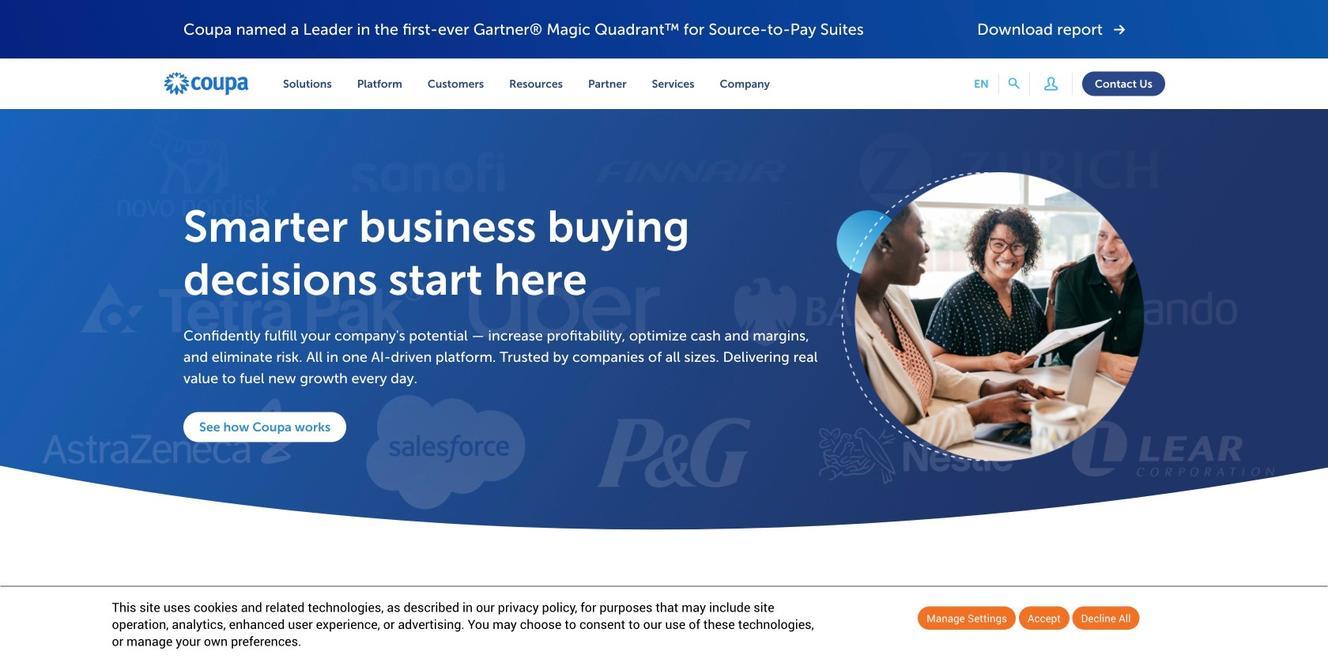 Task type: describe. For each thing, give the bounding box(es) containing it.
mag glass image
[[1009, 78, 1020, 89]]

staff members talking image
[[837, 172, 1145, 462]]



Task type: locate. For each thing, give the bounding box(es) containing it.
platform_user_centric image
[[1040, 72, 1063, 95]]

home image
[[163, 71, 250, 96]]



Task type: vqa. For each thing, say whether or not it's contained in the screenshot.
2nd the Headshot of staff member image from the right
no



